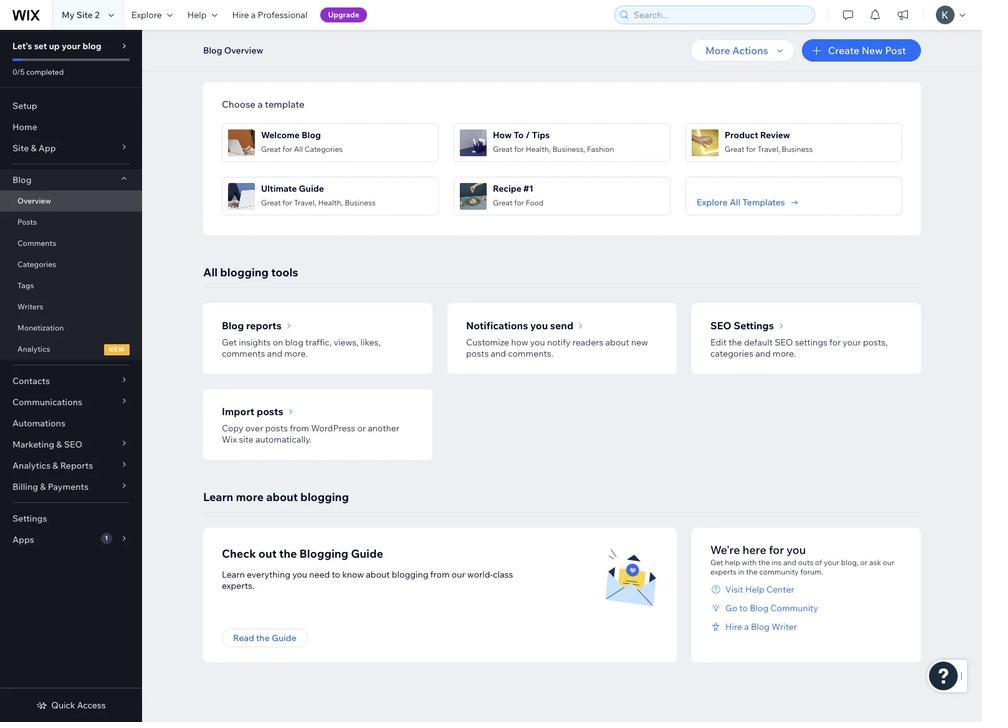 Task type: vqa. For each thing, say whether or not it's contained in the screenshot.


Task type: describe. For each thing, give the bounding box(es) containing it.
create new post
[[828, 44, 906, 57]]

here
[[743, 543, 767, 558]]

Search... field
[[630, 6, 811, 24]]

categories link
[[0, 254, 142, 275]]

blog up insights
[[222, 320, 244, 332]]

ultimate guide great for travel, health, business
[[261, 183, 376, 207]]

analytics & reports button
[[0, 456, 142, 477]]

upgrade
[[328, 10, 359, 19]]

business,
[[552, 144, 585, 154]]

need
[[309, 570, 330, 581]]

or inside we're here for you get help with the ins and outs of your blog, or ask our experts in the community forum.
[[860, 558, 868, 568]]

site inside popup button
[[12, 143, 29, 154]]

analytics for analytics & reports
[[12, 461, 51, 472]]

new
[[631, 337, 648, 348]]

know
[[342, 570, 364, 581]]

from inside learn everything you need to know about blogging from our world-class experts.
[[430, 570, 450, 581]]

notifications
[[466, 320, 528, 332]]

blogging
[[300, 547, 348, 562]]

recipe
[[493, 183, 522, 194]]

explore all templates
[[697, 197, 785, 208]]

blog,
[[841, 558, 859, 568]]

forum.
[[801, 568, 823, 577]]

the inside button
[[256, 633, 270, 644]]

site & app
[[12, 143, 56, 154]]

& for analytics
[[53, 461, 58, 472]]

post
[[885, 44, 906, 57]]

& for site
[[31, 143, 37, 154]]

travel, for guide
[[294, 198, 317, 207]]

check out the blogging guide
[[222, 547, 383, 562]]

blog down go to blog community
[[751, 622, 770, 633]]

& for billing
[[40, 482, 46, 493]]

quick
[[51, 701, 75, 712]]

likes,
[[361, 337, 381, 348]]

settings
[[795, 337, 828, 348]]

setup link
[[0, 95, 142, 117]]

hire a professional
[[232, 9, 308, 21]]

seo settings
[[711, 320, 774, 332]]

edit the default seo settings for your posts, categories and more.
[[711, 337, 888, 360]]

and inside get insights on blog traffic, views, likes, comments and more.
[[267, 348, 282, 360]]

automatically.
[[256, 434, 312, 446]]

blogging inside learn everything you need to know about blogging from our world-class experts.
[[392, 570, 428, 581]]

billing & payments button
[[0, 477, 142, 498]]

your inside we're here for you get help with the ins and outs of your blog, or ask our experts in the community forum.
[[824, 558, 840, 568]]

comments link
[[0, 233, 142, 254]]

2
[[95, 9, 100, 21]]

blog button
[[0, 170, 142, 191]]

or inside copy over posts from wordpress or another wix site automatically.
[[357, 423, 366, 434]]

traffic,
[[305, 337, 332, 348]]

monetization
[[17, 323, 64, 333]]

for inside we're here for you get help with the ins and outs of your blog, or ask our experts in the community forum.
[[769, 543, 784, 558]]

about inside customize how you notify readers about new posts and comments.
[[605, 337, 629, 348]]

1 vertical spatial all
[[730, 197, 741, 208]]

wix
[[222, 434, 237, 446]]

posts
[[17, 218, 37, 227]]

marketing & seo
[[12, 439, 82, 451]]

learn for learn more about blogging
[[203, 491, 233, 505]]

our inside we're here for you get help with the ins and outs of your blog, or ask our experts in the community forum.
[[883, 558, 895, 568]]

the right in
[[746, 568, 758, 577]]

you inside we're here for you get help with the ins and outs of your blog, or ask our experts in the community forum.
[[787, 543, 806, 558]]

world-
[[467, 570, 493, 581]]

product
[[725, 129, 758, 141]]

product review great for travel, business
[[725, 129, 813, 154]]

insights
[[239, 337, 271, 348]]

review
[[760, 129, 790, 141]]

we're here for you get help with the ins and outs of your blog, or ask our experts in the community forum.
[[711, 543, 895, 577]]

guide inside ultimate guide great for travel, health, business
[[299, 183, 324, 194]]

overview link
[[0, 191, 142, 212]]

for inside 'product review great for travel, business'
[[746, 144, 756, 154]]

readers
[[573, 337, 604, 348]]

great for welcome blog
[[261, 144, 281, 154]]

of
[[815, 558, 822, 568]]

1 vertical spatial posts
[[257, 406, 283, 418]]

from inside copy over posts from wordpress or another wix site automatically.
[[290, 423, 309, 434]]

learn for learn everything you need to know about blogging from our world-class experts.
[[222, 570, 245, 581]]

communications
[[12, 397, 82, 408]]

start
[[203, 44, 230, 59]]

you inside customize how you notify readers about new posts and comments.
[[530, 337, 545, 348]]

comments
[[222, 348, 265, 360]]

automations
[[12, 418, 65, 429]]

my site 2
[[62, 9, 100, 21]]

upgrade button
[[321, 7, 367, 22]]

settings inside sidebar element
[[12, 514, 47, 525]]

contacts
[[12, 376, 50, 387]]

get inside we're here for you get help with the ins and outs of your blog, or ask our experts in the community forum.
[[711, 558, 723, 568]]

hire for hire a professional
[[232, 9, 249, 21]]

posts,
[[863, 337, 888, 348]]

we're
[[711, 543, 740, 558]]

actions
[[733, 44, 768, 57]]

#1
[[524, 183, 534, 194]]

quick access button
[[36, 701, 106, 712]]

home link
[[0, 117, 142, 138]]

more actions button
[[691, 39, 794, 62]]

1 horizontal spatial seo
[[711, 320, 732, 332]]

your inside sidebar element
[[62, 41, 81, 52]]

center
[[767, 585, 794, 596]]

guide inside button
[[272, 633, 297, 644]]

about inside learn everything you need to know about blogging from our world-class experts.
[[366, 570, 390, 581]]

the inside edit the default seo settings for your posts, categories and more.
[[729, 337, 742, 348]]

explore for explore
[[131, 9, 162, 21]]

edit
[[711, 337, 727, 348]]

ultimate
[[261, 183, 297, 194]]

experts.
[[222, 581, 254, 592]]

marketing & seo button
[[0, 434, 142, 456]]

wordpress
[[311, 423, 355, 434]]

explore all templates button
[[697, 197, 800, 208]]

read the guide
[[233, 633, 297, 644]]

everything
[[247, 570, 290, 581]]

go to blog community
[[725, 603, 818, 615]]

for inside ultimate guide great for travel, health, business
[[283, 198, 292, 207]]

you inside learn everything you need to know about blogging from our world-class experts.
[[292, 570, 307, 581]]

start a post with a template
[[203, 44, 351, 59]]

new
[[108, 346, 125, 354]]

0 vertical spatial site
[[76, 9, 93, 21]]

for inside edit the default seo settings for your posts, categories and more.
[[830, 337, 841, 348]]

welcome
[[261, 129, 300, 141]]

writers link
[[0, 297, 142, 318]]

a for start a post with a template
[[233, 44, 239, 59]]

get inside get insights on blog traffic, views, likes, comments and more.
[[222, 337, 237, 348]]

a for hire a professional
[[251, 9, 256, 21]]

help inside button
[[187, 9, 207, 21]]

automations link
[[0, 413, 142, 434]]

apps
[[12, 535, 34, 546]]

completed
[[26, 67, 64, 77]]

seo inside edit the default seo settings for your posts, categories and more.
[[775, 337, 793, 348]]

writer
[[772, 622, 797, 633]]

fashion
[[587, 144, 614, 154]]



Task type: locate. For each thing, give the bounding box(es) containing it.
hire a professional link
[[225, 0, 315, 30]]

welcome blog great for all categories
[[261, 129, 343, 154]]

posts up over
[[257, 406, 283, 418]]

analytics for analytics
[[17, 345, 50, 354]]

0 horizontal spatial categories
[[17, 260, 56, 269]]

blog right on
[[285, 337, 303, 348]]

0 vertical spatial to
[[332, 570, 340, 581]]

0 horizontal spatial about
[[266, 491, 298, 505]]

& inside marketing & seo dropdown button
[[56, 439, 62, 451]]

and down reports
[[267, 348, 282, 360]]

1 horizontal spatial our
[[883, 558, 895, 568]]

learn down check
[[222, 570, 245, 581]]

a down go to blog community
[[744, 622, 749, 633]]

posts inside copy over posts from wordpress or another wix site automatically.
[[265, 423, 288, 434]]

hire up blog overview
[[232, 9, 249, 21]]

you up outs
[[787, 543, 806, 558]]

0 vertical spatial template
[[303, 44, 351, 59]]

health, inside how to / tips great for health, business, fashion
[[526, 144, 551, 154]]

help
[[187, 9, 207, 21], [745, 585, 765, 596]]

community
[[771, 603, 818, 615]]

hire for hire a blog writer
[[725, 622, 742, 633]]

1 horizontal spatial more.
[[773, 348, 796, 360]]

0 vertical spatial or
[[357, 423, 366, 434]]

1 vertical spatial help
[[745, 585, 765, 596]]

1 more. from the left
[[284, 348, 308, 360]]

0/5
[[12, 67, 25, 77]]

great inside welcome blog great for all categories
[[261, 144, 281, 154]]

business
[[782, 144, 813, 154], [345, 198, 376, 207]]

the right edit
[[729, 337, 742, 348]]

more. right on
[[284, 348, 308, 360]]

1 horizontal spatial all
[[294, 144, 303, 154]]

a for choose a template
[[258, 98, 263, 110]]

monetization link
[[0, 318, 142, 339]]

blogging left tools
[[220, 266, 269, 280]]

to right need
[[332, 570, 340, 581]]

0 horizontal spatial blog
[[83, 41, 101, 52]]

customize
[[466, 337, 509, 348]]

1 horizontal spatial settings
[[734, 320, 774, 332]]

you right how
[[530, 337, 545, 348]]

guide up know
[[351, 547, 383, 562]]

travel, inside 'product review great for travel, business'
[[758, 144, 780, 154]]

with inside we're here for you get help with the ins and outs of your blog, or ask our experts in the community forum.
[[742, 558, 757, 568]]

0 horizontal spatial seo
[[64, 439, 82, 451]]

your
[[62, 41, 81, 52], [843, 337, 861, 348], [824, 558, 840, 568]]

1 vertical spatial or
[[860, 558, 868, 568]]

0 horizontal spatial to
[[332, 570, 340, 581]]

learn everything you need to know about blogging from our world-class experts.
[[222, 570, 513, 592]]

seo up edit
[[711, 320, 732, 332]]

posts down notifications
[[466, 348, 489, 360]]

you left need
[[292, 570, 307, 581]]

1 vertical spatial seo
[[775, 337, 793, 348]]

1 horizontal spatial about
[[366, 570, 390, 581]]

blog down help button
[[203, 45, 222, 56]]

overview inside overview link
[[17, 196, 51, 206]]

1 vertical spatial get
[[711, 558, 723, 568]]

0 horizontal spatial or
[[357, 423, 366, 434]]

or left another
[[357, 423, 366, 434]]

sidebar element
[[0, 30, 142, 723]]

1 horizontal spatial health,
[[526, 144, 551, 154]]

help up start
[[187, 9, 207, 21]]

categories up ultimate guide great for travel, health, business at the top left of page
[[305, 144, 343, 154]]

guide right ultimate
[[299, 183, 324, 194]]

for down to
[[514, 144, 524, 154]]

explore right "2"
[[131, 9, 162, 21]]

from left 'wordpress'
[[290, 423, 309, 434]]

for down ultimate
[[283, 198, 292, 207]]

1 horizontal spatial with
[[742, 558, 757, 568]]

settings
[[734, 320, 774, 332], [12, 514, 47, 525]]

get left insights
[[222, 337, 237, 348]]

categories
[[305, 144, 343, 154], [17, 260, 56, 269]]

0 horizontal spatial guide
[[272, 633, 297, 644]]

travel, for review
[[758, 144, 780, 154]]

travel, inside ultimate guide great for travel, health, business
[[294, 198, 317, 207]]

blogging
[[220, 266, 269, 280], [300, 491, 349, 505], [392, 570, 428, 581]]

1 vertical spatial about
[[266, 491, 298, 505]]

0 vertical spatial about
[[605, 337, 629, 348]]

another
[[368, 423, 400, 434]]

& inside analytics & reports dropdown button
[[53, 461, 58, 472]]

get down the we're at the bottom right of the page
[[711, 558, 723, 568]]

2 horizontal spatial guide
[[351, 547, 383, 562]]

tools
[[271, 266, 298, 280]]

community
[[759, 568, 799, 577]]

to
[[514, 129, 524, 141]]

0 vertical spatial guide
[[299, 183, 324, 194]]

and inside customize how you notify readers about new posts and comments.
[[491, 348, 506, 360]]

& right billing
[[40, 482, 46, 493]]

2 vertical spatial seo
[[64, 439, 82, 451]]

1 horizontal spatial blog
[[285, 337, 303, 348]]

let's set up your blog
[[12, 41, 101, 52]]

0 vertical spatial our
[[883, 558, 895, 568]]

how to / tips great for health, business, fashion
[[493, 129, 614, 154]]

more
[[706, 44, 730, 57]]

0 vertical spatial hire
[[232, 9, 249, 21]]

and left how
[[491, 348, 506, 360]]

and inside we're here for you get help with the ins and outs of your blog, or ask our experts in the community forum.
[[783, 558, 797, 568]]

explore for explore all templates
[[697, 197, 728, 208]]

my
[[62, 9, 74, 21]]

1 vertical spatial learn
[[222, 570, 245, 581]]

contacts button
[[0, 371, 142, 392]]

0 horizontal spatial with
[[269, 44, 292, 59]]

1 horizontal spatial explore
[[697, 197, 728, 208]]

1 horizontal spatial get
[[711, 558, 723, 568]]

blog inside welcome blog great for all categories
[[302, 129, 321, 141]]

great inside 'product review great for travel, business'
[[725, 144, 745, 154]]

template down upgrade button
[[303, 44, 351, 59]]

1 vertical spatial overview
[[17, 196, 51, 206]]

0 vertical spatial help
[[187, 9, 207, 21]]

to
[[332, 570, 340, 581], [740, 603, 748, 615]]

settings up the default
[[734, 320, 774, 332]]

travel, down ultimate
[[294, 198, 317, 207]]

1 vertical spatial guide
[[351, 547, 383, 562]]

blog
[[83, 41, 101, 52], [285, 337, 303, 348]]

2 horizontal spatial your
[[843, 337, 861, 348]]

great inside ultimate guide great for travel, health, business
[[261, 198, 281, 207]]

marketing
[[12, 439, 54, 451]]

1 horizontal spatial guide
[[299, 183, 324, 194]]

0 vertical spatial get
[[222, 337, 237, 348]]

read the guide button
[[222, 629, 308, 648]]

billing
[[12, 482, 38, 493]]

about
[[605, 337, 629, 348], [266, 491, 298, 505], [366, 570, 390, 581]]

0 vertical spatial posts
[[466, 348, 489, 360]]

all blogging tools
[[203, 266, 298, 280]]

1 vertical spatial to
[[740, 603, 748, 615]]

0 vertical spatial explore
[[131, 9, 162, 21]]

posts
[[466, 348, 489, 360], [257, 406, 283, 418], [265, 423, 288, 434]]

1 horizontal spatial your
[[824, 558, 840, 568]]

more. inside edit the default seo settings for your posts, categories and more.
[[773, 348, 796, 360]]

categories inside sidebar element
[[17, 260, 56, 269]]

0 horizontal spatial settings
[[12, 514, 47, 525]]

business inside 'product review great for travel, business'
[[782, 144, 813, 154]]

import posts
[[222, 406, 283, 418]]

0 vertical spatial blog
[[83, 41, 101, 52]]

on
[[273, 337, 283, 348]]

read
[[233, 633, 254, 644]]

0 horizontal spatial travel,
[[294, 198, 317, 207]]

1 vertical spatial business
[[345, 198, 376, 207]]

learn left 'more'
[[203, 491, 233, 505]]

out
[[259, 547, 277, 562]]

posts inside customize how you notify readers about new posts and comments.
[[466, 348, 489, 360]]

communications button
[[0, 392, 142, 413]]

blog inside sidebar element
[[83, 41, 101, 52]]

for down product at the right top
[[746, 144, 756, 154]]

1 vertical spatial blogging
[[300, 491, 349, 505]]

1 horizontal spatial overview
[[224, 45, 263, 56]]

1 vertical spatial our
[[452, 570, 465, 581]]

0 horizontal spatial site
[[12, 143, 29, 154]]

1 vertical spatial site
[[12, 143, 29, 154]]

for down welcome
[[283, 144, 292, 154]]

home
[[12, 122, 37, 133]]

2 vertical spatial blogging
[[392, 570, 428, 581]]

great down recipe
[[493, 198, 513, 207]]

great down product at the right top
[[725, 144, 745, 154]]

and
[[267, 348, 282, 360], [491, 348, 506, 360], [756, 348, 771, 360], [783, 558, 797, 568]]

more
[[236, 491, 264, 505]]

settings up 'apps'
[[12, 514, 47, 525]]

2 vertical spatial your
[[824, 558, 840, 568]]

quick access
[[51, 701, 106, 712]]

blog inside get insights on blog traffic, views, likes, comments and more.
[[285, 337, 303, 348]]

1 vertical spatial blog
[[285, 337, 303, 348]]

blog overview
[[203, 45, 263, 56]]

comments
[[17, 239, 56, 248]]

new
[[862, 44, 883, 57]]

reports
[[60, 461, 93, 472]]

0 horizontal spatial your
[[62, 41, 81, 52]]

you left the send
[[530, 320, 548, 332]]

blog down "2"
[[83, 41, 101, 52]]

or
[[357, 423, 366, 434], [860, 558, 868, 568]]

0 horizontal spatial all
[[203, 266, 218, 280]]

0/5 completed
[[12, 67, 64, 77]]

seo down automations link at left bottom
[[64, 439, 82, 451]]

1 horizontal spatial blogging
[[300, 491, 349, 505]]

for right settings
[[830, 337, 841, 348]]

0 horizontal spatial from
[[290, 423, 309, 434]]

a left the professional in the top left of the page
[[251, 9, 256, 21]]

seo right the default
[[775, 337, 793, 348]]

travel, down review
[[758, 144, 780, 154]]

1 vertical spatial settings
[[12, 514, 47, 525]]

blog right welcome
[[302, 129, 321, 141]]

great
[[261, 144, 281, 154], [493, 144, 513, 154], [725, 144, 745, 154], [261, 198, 281, 207], [493, 198, 513, 207]]

with right "post"
[[269, 44, 292, 59]]

for left food
[[514, 198, 524, 207]]

all inside welcome blog great for all categories
[[294, 144, 303, 154]]

learn inside learn everything you need to know about blogging from our world-class experts.
[[222, 570, 245, 581]]

1 horizontal spatial to
[[740, 603, 748, 615]]

help right visit
[[745, 585, 765, 596]]

categories down comments
[[17, 260, 56, 269]]

& inside 'billing & payments' dropdown button
[[40, 482, 46, 493]]

outs
[[798, 558, 814, 568]]

analytics
[[17, 345, 50, 354], [12, 461, 51, 472]]

0 horizontal spatial more.
[[284, 348, 308, 360]]

2 horizontal spatial blogging
[[392, 570, 428, 581]]

post
[[242, 44, 266, 59]]

a down the professional in the top left of the page
[[294, 44, 301, 59]]

for inside welcome blog great for all categories
[[283, 144, 292, 154]]

1 vertical spatial analytics
[[12, 461, 51, 472]]

visit help center
[[725, 585, 794, 596]]

0 horizontal spatial hire
[[232, 9, 249, 21]]

0 vertical spatial business
[[782, 144, 813, 154]]

business inside ultimate guide great for travel, health, business
[[345, 198, 376, 207]]

1 vertical spatial with
[[742, 558, 757, 568]]

great inside recipe #1 great for food
[[493, 198, 513, 207]]

1 horizontal spatial from
[[430, 570, 450, 581]]

health, inside ultimate guide great for travel, health, business
[[318, 198, 343, 207]]

0 vertical spatial with
[[269, 44, 292, 59]]

with down "here"
[[742, 558, 757, 568]]

create new post button
[[802, 39, 921, 62]]

2 more. from the left
[[773, 348, 796, 360]]

more. down seo settings
[[773, 348, 796, 360]]

0 vertical spatial settings
[[734, 320, 774, 332]]

& left app
[[31, 143, 37, 154]]

guide right read
[[272, 633, 297, 644]]

& for marketing
[[56, 439, 62, 451]]

& up analytics & reports
[[56, 439, 62, 451]]

your inside edit the default seo settings for your posts, categories and more.
[[843, 337, 861, 348]]

blog down site & app on the left of the page
[[12, 175, 31, 186]]

great for ultimate guide
[[261, 198, 281, 207]]

2 vertical spatial guide
[[272, 633, 297, 644]]

about right 'more'
[[266, 491, 298, 505]]

more actions
[[706, 44, 768, 57]]

0 vertical spatial travel,
[[758, 144, 780, 154]]

to right "go"
[[740, 603, 748, 615]]

1 vertical spatial from
[[430, 570, 450, 581]]

guide
[[299, 183, 324, 194], [351, 547, 383, 562], [272, 633, 297, 644]]

recipe #1 great for food
[[493, 183, 544, 207]]

0 vertical spatial health,
[[526, 144, 551, 154]]

and right ins
[[783, 558, 797, 568]]

template up welcome
[[265, 98, 305, 110]]

how
[[511, 337, 528, 348]]

blog inside 'button'
[[203, 45, 222, 56]]

great inside how to / tips great for health, business, fashion
[[493, 144, 513, 154]]

explore left the templates
[[697, 197, 728, 208]]

1 vertical spatial template
[[265, 98, 305, 110]]

hire down "go"
[[725, 622, 742, 633]]

site
[[76, 9, 93, 21], [12, 143, 29, 154]]

for up ins
[[769, 543, 784, 558]]

0 horizontal spatial health,
[[318, 198, 343, 207]]

1 vertical spatial explore
[[697, 197, 728, 208]]

blog down 'visit help center'
[[750, 603, 769, 615]]

or left ask
[[860, 558, 868, 568]]

the left ins
[[759, 558, 770, 568]]

app
[[38, 143, 56, 154]]

great down how
[[493, 144, 513, 154]]

analytics inside dropdown button
[[12, 461, 51, 472]]

2 vertical spatial posts
[[265, 423, 288, 434]]

1
[[105, 535, 108, 543]]

blogging right know
[[392, 570, 428, 581]]

0 horizontal spatial get
[[222, 337, 237, 348]]

writers
[[17, 302, 43, 312]]

1 horizontal spatial or
[[860, 558, 868, 568]]

great for recipe #1
[[493, 198, 513, 207]]

1 vertical spatial hire
[[725, 622, 742, 633]]

and inside edit the default seo settings for your posts, categories and more.
[[756, 348, 771, 360]]

a left "post"
[[233, 44, 239, 59]]

a
[[251, 9, 256, 21], [233, 44, 239, 59], [294, 44, 301, 59], [258, 98, 263, 110], [744, 622, 749, 633]]

analytics down monetization
[[17, 345, 50, 354]]

to inside learn everything you need to know about blogging from our world-class experts.
[[332, 570, 340, 581]]

1 vertical spatial categories
[[17, 260, 56, 269]]

analytics down the marketing at the left of page
[[12, 461, 51, 472]]

1 horizontal spatial business
[[782, 144, 813, 154]]

0 vertical spatial overview
[[224, 45, 263, 56]]

analytics & reports
[[12, 461, 93, 472]]

blog inside popup button
[[12, 175, 31, 186]]

posts right over
[[265, 423, 288, 434]]

1 horizontal spatial travel,
[[758, 144, 780, 154]]

and right categories
[[756, 348, 771, 360]]

more.
[[284, 348, 308, 360], [773, 348, 796, 360]]

great for product review
[[725, 144, 745, 154]]

1 vertical spatial health,
[[318, 198, 343, 207]]

0 vertical spatial all
[[294, 144, 303, 154]]

0 vertical spatial from
[[290, 423, 309, 434]]

great down welcome
[[261, 144, 281, 154]]

seo inside dropdown button
[[64, 439, 82, 451]]

great down ultimate
[[261, 198, 281, 207]]

a right choose
[[258, 98, 263, 110]]

the right read
[[256, 633, 270, 644]]

0 vertical spatial analytics
[[17, 345, 50, 354]]

2 horizontal spatial about
[[605, 337, 629, 348]]

template
[[303, 44, 351, 59], [265, 98, 305, 110]]

up
[[49, 41, 60, 52]]

for inside how to / tips great for health, business, fashion
[[514, 144, 524, 154]]

class
[[493, 570, 513, 581]]

in
[[738, 568, 745, 577]]

a inside hire a professional link
[[251, 9, 256, 21]]

0 horizontal spatial business
[[345, 198, 376, 207]]

& left the reports
[[53, 461, 58, 472]]

customize how you notify readers about new posts and comments.
[[466, 337, 648, 360]]

0 horizontal spatial blogging
[[220, 266, 269, 280]]

2 vertical spatial about
[[366, 570, 390, 581]]

1 vertical spatial your
[[843, 337, 861, 348]]

set
[[34, 41, 47, 52]]

overview inside blog overview 'button'
[[224, 45, 263, 56]]

our inside learn everything you need to know about blogging from our world-class experts.
[[452, 570, 465, 581]]

2 vertical spatial all
[[203, 266, 218, 280]]

0 vertical spatial seo
[[711, 320, 732, 332]]

site down home
[[12, 143, 29, 154]]

blogging up blogging
[[300, 491, 349, 505]]

your right up
[[62, 41, 81, 52]]

over
[[245, 423, 263, 434]]

check
[[222, 547, 256, 562]]

more. inside get insights on blog traffic, views, likes, comments and more.
[[284, 348, 308, 360]]

tips
[[532, 129, 550, 141]]

our left world-
[[452, 570, 465, 581]]

our right ask
[[883, 558, 895, 568]]

food
[[526, 198, 544, 207]]

categories inside welcome blog great for all categories
[[305, 144, 343, 154]]

with
[[269, 44, 292, 59], [742, 558, 757, 568]]

& inside 'site & app' popup button
[[31, 143, 37, 154]]

from left world-
[[430, 570, 450, 581]]

1 horizontal spatial hire
[[725, 622, 742, 633]]

site left "2"
[[76, 9, 93, 21]]

about right know
[[366, 570, 390, 581]]

you
[[530, 320, 548, 332], [530, 337, 545, 348], [787, 543, 806, 558], [292, 570, 307, 581]]

for inside recipe #1 great for food
[[514, 198, 524, 207]]

0 horizontal spatial our
[[452, 570, 465, 581]]

about left new
[[605, 337, 629, 348]]

the right out
[[279, 547, 297, 562]]

your right of
[[824, 558, 840, 568]]

your left posts,
[[843, 337, 861, 348]]

a for hire a blog writer
[[744, 622, 749, 633]]



